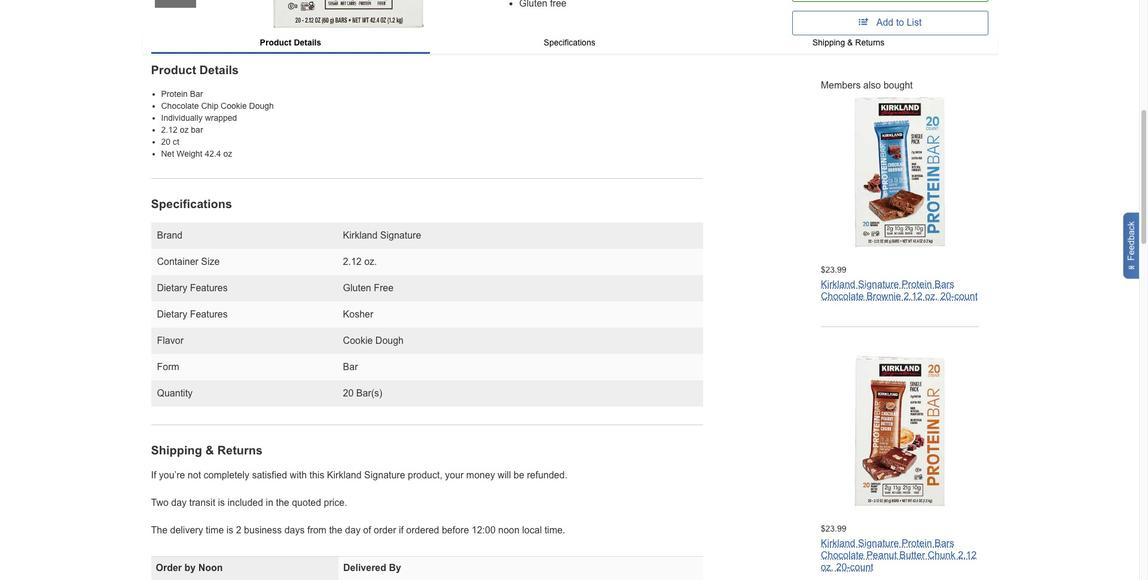 Task type: describe. For each thing, give the bounding box(es) containing it.
by
[[389, 563, 401, 573]]

dietary for kosher
[[157, 309, 187, 320]]

kosher
[[343, 309, 373, 320]]

ordered
[[406, 525, 439, 535]]

0 vertical spatial specifications
[[544, 37, 596, 47]]

kirkland signature protein bars chocolate brownie  2.12 oz, 20-count link
[[821, 279, 978, 301]]

1 horizontal spatial &
[[848, 37, 853, 47]]

refunded.
[[527, 470, 568, 481]]

​net
[[161, 149, 174, 159]]

noon
[[198, 563, 223, 573]]

by
[[185, 563, 196, 573]]

the
[[151, 525, 168, 535]]

peanut
[[867, 550, 897, 560]]

the delivery time is 2 business days from the day of order if ordered before 12:00 noon local time.
[[151, 525, 565, 535]]

count inside the $23.99 kirkland signature protein bars chocolate brownie  2.12 oz, 20-count
[[955, 291, 978, 301]]

add to list button
[[793, 11, 988, 35]]

2.12 oz.
[[343, 257, 377, 267]]

gluten free
[[343, 283, 394, 293]]

be
[[514, 470, 524, 481]]

signature inside $23.99 kirkland signature protein bars chocolate peanut butter chunk 2.12 oz, 20-count
[[858, 538, 899, 548]]

bars for oz,
[[935, 279, 955, 289]]

​individually
[[161, 113, 203, 123]]

is for included
[[218, 498, 225, 508]]

1 vertical spatial shipping & returns
[[151, 444, 263, 457]]

chunk
[[928, 550, 956, 560]]

kirkland signature protein bars chocolate peanut butter chunk 2.12 oz, 20-count link
[[821, 538, 977, 572]]

42.4
[[205, 149, 221, 159]]

if
[[399, 525, 404, 535]]

of
[[363, 525, 371, 535]]

2.12 left oz.
[[343, 257, 362, 267]]

bars for chunk
[[935, 538, 955, 548]]

12:00
[[472, 525, 496, 535]]

delivered
[[343, 563, 386, 573]]

0 vertical spatial product details
[[260, 37, 321, 47]]

will
[[498, 470, 511, 481]]

size
[[201, 257, 220, 267]]

features for gluten free
[[190, 283, 228, 293]]

in
[[266, 498, 273, 508]]

quoted
[[292, 498, 321, 508]]

dietary features for kosher
[[157, 309, 228, 320]]

container size
[[157, 257, 220, 267]]

dough inside 'protein bar chocolate chip cookie dough ​individually wrapped 2.12 oz bar 20 ct ​net weight 42.4 oz'
[[249, 101, 274, 111]]

butter
[[900, 550, 925, 560]]

container
[[157, 257, 199, 267]]

specifications link
[[430, 36, 709, 49]]

you're
[[159, 470, 185, 481]]

2.12 inside $23.99 kirkland signature protein bars chocolate peanut butter chunk 2.12 oz, 20-count
[[958, 550, 977, 560]]

feedback link
[[1123, 212, 1144, 279]]

kirkland inside $23.99 kirkland signature protein bars chocolate peanut butter chunk 2.12 oz, 20-count
[[821, 538, 856, 548]]

0 vertical spatial product
[[260, 37, 292, 47]]

bar
[[191, 125, 203, 135]]

before
[[442, 525, 469, 535]]

1 vertical spatial bar
[[343, 362, 358, 372]]

bought
[[884, 80, 913, 91]]

protein for kirkland signature protein bars chocolate peanut butter chunk 2.12 oz, 20-count
[[902, 538, 932, 548]]

add to list
[[877, 17, 922, 27]]

your
[[445, 470, 464, 481]]

quantity
[[157, 388, 193, 399]]

noon
[[498, 525, 520, 535]]

members
[[821, 80, 861, 91]]

kirkland signature
[[343, 230, 421, 241]]

1 vertical spatial dough
[[376, 336, 404, 346]]

order
[[374, 525, 396, 535]]

this
[[310, 470, 324, 481]]

price.
[[324, 498, 347, 508]]

1 horizontal spatial details
[[294, 37, 321, 47]]

days
[[285, 525, 305, 535]]

money
[[466, 470, 495, 481]]

order by noon
[[156, 563, 223, 573]]

if
[[151, 470, 156, 481]]

two
[[151, 498, 169, 508]]

add
[[877, 17, 894, 27]]

1 horizontal spatial day
[[345, 525, 361, 535]]

1 vertical spatial specifications
[[151, 198, 232, 211]]

satisfied
[[252, 470, 287, 481]]

20 bar(s)
[[343, 388, 382, 399]]

weight
[[177, 149, 202, 159]]

not
[[188, 470, 201, 481]]

features for kosher
[[190, 309, 228, 320]]

free
[[374, 283, 394, 293]]

1 vertical spatial 20
[[343, 388, 354, 399]]

1 vertical spatial the
[[329, 525, 343, 535]]

kirkland inside the $23.99 kirkland signature protein bars chocolate brownie  2.12 oz, 20-count
[[821, 279, 856, 289]]



Task type: vqa. For each thing, say whether or not it's contained in the screenshot.


Task type: locate. For each thing, give the bounding box(es) containing it.
signature up peanut
[[858, 538, 899, 548]]

cookie up wrapped
[[221, 101, 247, 111]]

shipping & returns
[[813, 37, 885, 47], [151, 444, 263, 457]]

is for 2
[[227, 525, 233, 535]]

$23.99 for kirkland signature protein bars chocolate peanut butter chunk 2.12 oz, 20-count
[[821, 524, 847, 533]]

returns
[[856, 37, 885, 47], [217, 444, 263, 457]]

$23.99 inside the $23.99 kirkland signature protein bars chocolate brownie  2.12 oz, 20-count
[[821, 265, 847, 275]]

if you're not completely satisfied with this kirkland signature product, your money will be refunded.
[[151, 470, 568, 481]]

dietary features down "container size"
[[157, 283, 228, 293]]

2.12 up ct
[[161, 125, 177, 135]]

shipping & returns down add
[[813, 37, 885, 47]]

0 vertical spatial dietary
[[157, 283, 187, 293]]

1 vertical spatial details
[[200, 64, 239, 77]]

0 vertical spatial cookie
[[221, 101, 247, 111]]

0 vertical spatial protein
[[161, 89, 188, 99]]

0 vertical spatial dietary features
[[157, 283, 228, 293]]

dietary down container on the top of page
[[157, 283, 187, 293]]

dietary features up "flavor"
[[157, 309, 228, 320]]

1 vertical spatial dietary features
[[157, 309, 228, 320]]

oz down ​individually
[[180, 125, 189, 135]]

chocolate inside the $23.99 kirkland signature protein bars chocolate brownie  2.12 oz, 20-count
[[821, 291, 864, 301]]

ct
[[173, 137, 179, 147]]

2 $23.99 from the top
[[821, 524, 847, 533]]

dietary features for gluten free
[[157, 283, 228, 293]]

shipping & returns link
[[709, 36, 988, 49]]

1 horizontal spatial cookie
[[343, 336, 373, 346]]

product
[[260, 37, 292, 47], [151, 64, 196, 77]]

0 horizontal spatial 20
[[161, 137, 171, 147]]

0 horizontal spatial bar
[[190, 89, 203, 99]]

1 vertical spatial &
[[206, 444, 214, 457]]

1 $23.99 from the top
[[821, 265, 847, 275]]

day right two
[[171, 498, 187, 508]]

1 horizontal spatial specifications
[[544, 37, 596, 47]]

dietary features
[[157, 283, 228, 293], [157, 309, 228, 320]]

0 horizontal spatial oz,
[[821, 562, 834, 572]]

1 horizontal spatial product details
[[260, 37, 321, 47]]

is left 2
[[227, 525, 233, 535]]

oz.
[[364, 257, 377, 267]]

details up chip
[[200, 64, 239, 77]]

product details link
[[151, 36, 430, 52]]

time
[[206, 525, 224, 535]]

1 horizontal spatial oz
[[223, 149, 232, 159]]

signature
[[380, 230, 421, 241], [858, 279, 899, 289], [364, 470, 405, 481], [858, 538, 899, 548]]

oz
[[180, 125, 189, 135], [223, 149, 232, 159]]

protein inside the $23.99 kirkland signature protein bars chocolate brownie  2.12 oz, 20-count
[[902, 279, 932, 289]]

0 horizontal spatial specifications
[[151, 198, 232, 211]]

0 horizontal spatial &
[[206, 444, 214, 457]]

& up completely
[[206, 444, 214, 457]]

oz right 42.4
[[223, 149, 232, 159]]

list
[[907, 17, 922, 27]]

20- inside $23.99 kirkland signature protein bars chocolate peanut butter chunk 2.12 oz, 20-count
[[836, 562, 850, 572]]

0 vertical spatial bars
[[935, 279, 955, 289]]

details
[[294, 37, 321, 47], [200, 64, 239, 77]]

chocolate inside 'protein bar chocolate chip cookie dough ​individually wrapped 2.12 oz bar 20 ct ​net weight 42.4 oz'
[[161, 101, 199, 111]]

1 dietary features from the top
[[157, 283, 228, 293]]

1 vertical spatial product
[[151, 64, 196, 77]]

0 vertical spatial $23.99
[[821, 265, 847, 275]]

members also bought
[[821, 80, 913, 91]]

brand
[[157, 230, 183, 241]]

the right in
[[276, 498, 289, 508]]

0 vertical spatial oz,
[[925, 291, 938, 301]]

1 horizontal spatial 20
[[343, 388, 354, 399]]

product details
[[260, 37, 321, 47], [151, 64, 239, 77]]

0 vertical spatial is
[[218, 498, 225, 508]]

feedback
[[1126, 221, 1136, 261]]

0 vertical spatial chocolate
[[161, 101, 199, 111]]

0 vertical spatial dough
[[249, 101, 274, 111]]

chocolate up ​individually
[[161, 101, 199, 111]]

$23.99 kirkland signature protein bars chocolate brownie  2.12 oz, 20-count
[[821, 265, 978, 301]]

0 horizontal spatial is
[[218, 498, 225, 508]]

1 vertical spatial features
[[190, 309, 228, 320]]

0 vertical spatial shipping & returns
[[813, 37, 885, 47]]

0 vertical spatial returns
[[856, 37, 885, 47]]

0 horizontal spatial day
[[171, 498, 187, 508]]

$23.99 for kirkland signature protein bars chocolate brownie  2.12 oz, 20-count
[[821, 265, 847, 275]]

dough
[[249, 101, 274, 111], [376, 336, 404, 346]]

flavor
[[157, 336, 184, 346]]

2.12 inside 'protein bar chocolate chip cookie dough ​individually wrapped 2.12 oz bar 20 ct ​net weight 42.4 oz'
[[161, 125, 177, 135]]

0 horizontal spatial shipping
[[151, 444, 202, 457]]

0 horizontal spatial count
[[850, 562, 874, 572]]

cookie down kosher
[[343, 336, 373, 346]]

20 inside 'protein bar chocolate chip cookie dough ​individually wrapped 2.12 oz bar 20 ct ​net weight 42.4 oz'
[[161, 137, 171, 147]]

gluten
[[343, 283, 371, 293]]

protein for kirkland signature protein bars chocolate brownie  2.12 oz, 20-count
[[902, 279, 932, 289]]

1 vertical spatial 20-
[[836, 562, 850, 572]]

kirkland signature protein bars chocolate brownie  2.12 oz, 20-count image
[[821, 93, 979, 251]]

0 vertical spatial 20-
[[941, 291, 955, 301]]

1 vertical spatial bars
[[935, 538, 955, 548]]

0 vertical spatial bar
[[190, 89, 203, 99]]

the right from
[[329, 525, 343, 535]]

two day transit is included in the quoted price.
[[151, 498, 347, 508]]

bar(s)
[[356, 388, 382, 399]]

0 vertical spatial details
[[294, 37, 321, 47]]

delivered by
[[343, 563, 401, 573]]

shipping
[[813, 37, 845, 47], [151, 444, 202, 457]]

0 horizontal spatial the
[[276, 498, 289, 508]]

shipping up members
[[813, 37, 845, 47]]

1 vertical spatial count
[[850, 562, 874, 572]]

1 horizontal spatial is
[[227, 525, 233, 535]]

returns up completely
[[217, 444, 263, 457]]

to
[[896, 17, 904, 27]]

bar up chip
[[190, 89, 203, 99]]

signature inside the $23.99 kirkland signature protein bars chocolate brownie  2.12 oz, 20-count
[[858, 279, 899, 289]]

2 vertical spatial protein
[[902, 538, 932, 548]]

$23.99 kirkland signature protein bars chocolate peanut butter chunk 2.12 oz, 20-count
[[821, 524, 977, 572]]

0 vertical spatial features
[[190, 283, 228, 293]]

1 bars from the top
[[935, 279, 955, 289]]

wrapped
[[205, 113, 237, 123]]

1 horizontal spatial shipping & returns
[[813, 37, 885, 47]]

chocolate for kirkland signature protein bars chocolate brownie  2.12 oz, 20-count
[[821, 291, 864, 301]]

protein inside 'protein bar chocolate chip cookie dough ​individually wrapped 2.12 oz bar 20 ct ​net weight 42.4 oz'
[[161, 89, 188, 99]]

$23.99
[[821, 265, 847, 275], [821, 524, 847, 533]]

dietary for gluten free
[[157, 283, 187, 293]]

bars inside $23.99 kirkland signature protein bars chocolate peanut butter chunk 2.12 oz, 20-count
[[935, 538, 955, 548]]

2 vertical spatial chocolate
[[821, 550, 864, 560]]

1 vertical spatial chocolate
[[821, 291, 864, 301]]

dough down free
[[376, 336, 404, 346]]

20- inside the $23.99 kirkland signature protein bars chocolate brownie  2.12 oz, 20-count
[[941, 291, 955, 301]]

protein inside $23.99 kirkland signature protein bars chocolate peanut butter chunk 2.12 oz, 20-count
[[902, 538, 932, 548]]

dough right chip
[[249, 101, 274, 111]]

bar inside 'protein bar chocolate chip cookie dough ​individually wrapped 2.12 oz bar 20 ct ​net weight 42.4 oz'
[[190, 89, 203, 99]]

1 horizontal spatial 20-
[[941, 291, 955, 301]]

chocolate
[[161, 101, 199, 111], [821, 291, 864, 301], [821, 550, 864, 560]]

0 vertical spatial the
[[276, 498, 289, 508]]

1 horizontal spatial product
[[260, 37, 292, 47]]

0 vertical spatial day
[[171, 498, 187, 508]]

local
[[522, 525, 542, 535]]

protein
[[161, 89, 188, 99], [902, 279, 932, 289], [902, 538, 932, 548]]

0 horizontal spatial dough
[[249, 101, 274, 111]]

is
[[218, 498, 225, 508], [227, 525, 233, 535]]

2
[[236, 525, 241, 535]]

&
[[848, 37, 853, 47], [206, 444, 214, 457]]

count inside $23.99 kirkland signature protein bars chocolate peanut butter chunk 2.12 oz, 20-count
[[850, 562, 874, 572]]

2.12 right brownie
[[904, 291, 923, 301]]

1 vertical spatial is
[[227, 525, 233, 535]]

1 vertical spatial $23.99
[[821, 524, 847, 533]]

1 horizontal spatial oz,
[[925, 291, 938, 301]]

day left the of
[[345, 525, 361, 535]]

20 left ct
[[161, 137, 171, 147]]

1 vertical spatial protein
[[902, 279, 932, 289]]

details down view larger image 1 at the left of the page
[[294, 37, 321, 47]]

1 features from the top
[[190, 283, 228, 293]]

signature up free
[[380, 230, 421, 241]]

with
[[290, 470, 307, 481]]

chocolate for kirkland signature protein bars chocolate peanut butter chunk 2.12 oz, 20-count
[[821, 550, 864, 560]]

oz,
[[925, 291, 938, 301], [821, 562, 834, 572]]

form
[[157, 362, 179, 372]]

0 vertical spatial 20
[[161, 137, 171, 147]]

chip
[[201, 101, 218, 111]]

day
[[171, 498, 187, 508], [345, 525, 361, 535]]

time.
[[545, 525, 565, 535]]

completely
[[204, 470, 249, 481]]

signature left product,
[[364, 470, 405, 481]]

oz, inside $23.99 kirkland signature protein bars chocolate peanut butter chunk 2.12 oz, 20-count
[[821, 562, 834, 572]]

0 vertical spatial count
[[955, 291, 978, 301]]

signature up brownie
[[858, 279, 899, 289]]

1 horizontal spatial the
[[329, 525, 343, 535]]

1 horizontal spatial returns
[[856, 37, 885, 47]]

cookie inside 'protein bar chocolate chip cookie dough ​individually wrapped 2.12 oz bar 20 ct ​net weight 42.4 oz'
[[221, 101, 247, 111]]

2 dietary features from the top
[[157, 309, 228, 320]]

0 horizontal spatial cookie
[[221, 101, 247, 111]]

2.12 right chunk
[[958, 550, 977, 560]]

view larger image 1 image
[[216, 0, 480, 36]]

1 horizontal spatial count
[[955, 291, 978, 301]]

order
[[156, 563, 182, 573]]

bars inside the $23.99 kirkland signature protein bars chocolate brownie  2.12 oz, 20-count
[[935, 279, 955, 289]]

oz, inside the $23.99 kirkland signature protein bars chocolate brownie  2.12 oz, 20-count
[[925, 291, 938, 301]]

count
[[955, 291, 978, 301], [850, 562, 874, 572]]

is right transit
[[218, 498, 225, 508]]

also
[[864, 80, 881, 91]]

& up members
[[848, 37, 853, 47]]

transit
[[189, 498, 215, 508]]

0 horizontal spatial 20-
[[836, 562, 850, 572]]

dietary up "flavor"
[[157, 309, 187, 320]]

1 vertical spatial cookie
[[343, 336, 373, 346]]

0 horizontal spatial oz
[[180, 125, 189, 135]]

2 dietary from the top
[[157, 309, 187, 320]]

the
[[276, 498, 289, 508], [329, 525, 343, 535]]

cookie
[[221, 101, 247, 111], [343, 336, 373, 346]]

1 vertical spatial shipping
[[151, 444, 202, 457]]

1 horizontal spatial bar
[[343, 362, 358, 372]]

1 vertical spatial product details
[[151, 64, 239, 77]]

product,
[[408, 470, 443, 481]]

2 bars from the top
[[935, 538, 955, 548]]

bars
[[935, 279, 955, 289], [935, 538, 955, 548]]

20 left bar(s)
[[343, 388, 354, 399]]

0 horizontal spatial shipping & returns
[[151, 444, 263, 457]]

returns down add
[[856, 37, 885, 47]]

1 vertical spatial day
[[345, 525, 361, 535]]

1 vertical spatial returns
[[217, 444, 263, 457]]

2.12 inside the $23.99 kirkland signature protein bars chocolate brownie  2.12 oz, 20-count
[[904, 291, 923, 301]]

1 dietary from the top
[[157, 283, 187, 293]]

included
[[228, 498, 263, 508]]

shipping up you're
[[151, 444, 202, 457]]

protein bar chocolate chip cookie dough ​individually wrapped 2.12 oz bar 20 ct ​net weight 42.4 oz
[[161, 89, 274, 159]]

1 vertical spatial oz
[[223, 149, 232, 159]]

features
[[190, 283, 228, 293], [190, 309, 228, 320]]

chocolate left peanut
[[821, 550, 864, 560]]

bar up 20 bar(s)
[[343, 362, 358, 372]]

cookie dough
[[343, 336, 404, 346]]

1 horizontal spatial shipping
[[813, 37, 845, 47]]

0 horizontal spatial details
[[200, 64, 239, 77]]

0 vertical spatial oz
[[180, 125, 189, 135]]

0 vertical spatial shipping
[[813, 37, 845, 47]]

0 horizontal spatial product
[[151, 64, 196, 77]]

0 horizontal spatial returns
[[217, 444, 263, 457]]

shipping & returns up not
[[151, 444, 263, 457]]

0 vertical spatial &
[[848, 37, 853, 47]]

0 horizontal spatial product details
[[151, 64, 239, 77]]

2 features from the top
[[190, 309, 228, 320]]

1 horizontal spatial dough
[[376, 336, 404, 346]]

specifications
[[544, 37, 596, 47], [151, 198, 232, 211]]

1 vertical spatial oz,
[[821, 562, 834, 572]]

business
[[244, 525, 282, 535]]

chocolate inside $23.99 kirkland signature protein bars chocolate peanut butter chunk 2.12 oz, 20-count
[[821, 550, 864, 560]]

$23.99 inside $23.99 kirkland signature protein bars chocolate peanut butter chunk 2.12 oz, 20-count
[[821, 524, 847, 533]]

kirkland signature protein bars chocolate peanut butter chunk 2.12 oz, 20-count image
[[821, 352, 979, 510]]

chocolate left brownie
[[821, 291, 864, 301]]

from
[[307, 525, 327, 535]]

delivery
[[170, 525, 203, 535]]

brownie
[[867, 291, 901, 301]]

1 vertical spatial dietary
[[157, 309, 187, 320]]



